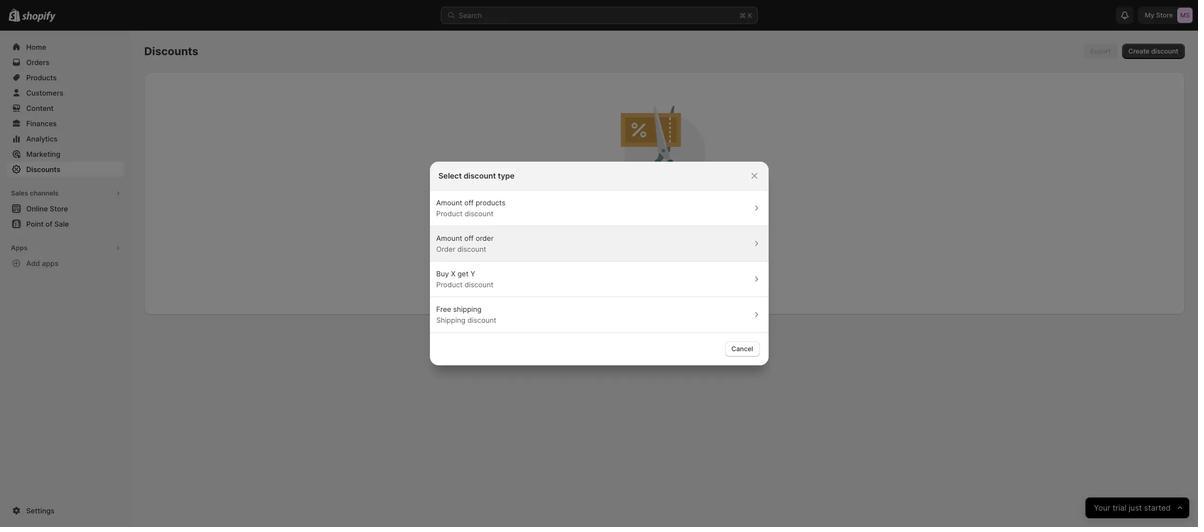 Task type: describe. For each thing, give the bounding box(es) containing it.
discount inside amount off order order discount
[[458, 245, 486, 254]]

learn more about discounts
[[614, 326, 715, 336]]

create discount for right create discount "button"
[[1129, 47, 1179, 55]]

create discount for bottommost create discount "button"
[[640, 259, 690, 267]]

compare at prices .
[[703, 238, 760, 246]]

sales channels
[[11, 189, 59, 197]]

add
[[26, 259, 40, 268]]

0 horizontal spatial discounts
[[26, 165, 60, 174]]

apps
[[11, 244, 27, 252]]

buy
[[436, 269, 449, 278]]

shopify image
[[22, 11, 56, 22]]

select
[[439, 171, 462, 180]]

type
[[498, 171, 515, 180]]

1 horizontal spatial create discount button
[[1122, 44, 1185, 59]]

products
[[476, 198, 506, 207]]

search
[[459, 11, 482, 20]]

discount inside free shipping shipping discount
[[468, 316, 497, 325]]

add apps
[[26, 259, 59, 268]]

1 horizontal spatial discounts
[[144, 45, 198, 58]]

at
[[731, 238, 738, 246]]

sales
[[11, 189, 28, 197]]

compare at prices link
[[703, 238, 758, 246]]

learn
[[614, 326, 635, 336]]

more
[[637, 326, 655, 336]]

prices
[[739, 238, 758, 246]]

off for order
[[464, 234, 474, 243]]

amount off order order discount
[[436, 234, 494, 254]]

1 vertical spatial create discount button
[[633, 256, 696, 271]]

shipping
[[436, 316, 466, 325]]

x
[[451, 269, 456, 278]]

get
[[458, 269, 469, 278]]

⌘ k
[[740, 11, 753, 20]]

apps button
[[7, 240, 125, 256]]

channels
[[30, 189, 59, 197]]

select discount type
[[439, 171, 515, 180]]

amount for order
[[436, 234, 462, 243]]

discounts link
[[680, 326, 715, 336]]

⌘
[[740, 11, 746, 20]]



Task type: vqa. For each thing, say whether or not it's contained in the screenshot.


Task type: locate. For each thing, give the bounding box(es) containing it.
0 vertical spatial create
[[1129, 47, 1150, 55]]

cancel button
[[725, 342, 760, 357]]

off inside amount off products product discount
[[464, 198, 474, 207]]

2 amount from the top
[[436, 234, 462, 243]]

1 vertical spatial create discount
[[640, 259, 690, 267]]

off left products
[[464, 198, 474, 207]]

0 vertical spatial create discount button
[[1122, 44, 1185, 59]]

order
[[476, 234, 494, 243]]

amount inside amount off products product discount
[[436, 198, 462, 207]]

create discount button
[[1122, 44, 1185, 59], [633, 256, 696, 271]]

0 vertical spatial discounts
[[144, 45, 198, 58]]

0 vertical spatial create discount
[[1129, 47, 1179, 55]]

0 vertical spatial amount
[[436, 198, 462, 207]]

1 vertical spatial off
[[464, 234, 474, 243]]

discounts
[[680, 326, 715, 336]]

sales channels button
[[7, 186, 125, 201]]

compare
[[703, 238, 730, 246]]

1 amount from the top
[[436, 198, 462, 207]]

discount inside amount off products product discount
[[465, 209, 494, 218]]

free
[[436, 305, 451, 314]]

cancel
[[732, 345, 753, 353]]

1 off from the top
[[464, 198, 474, 207]]

1 horizontal spatial create discount
[[1129, 47, 1179, 55]]

free shipping shipping discount
[[436, 305, 497, 325]]

create discount
[[1129, 47, 1179, 55], [640, 259, 690, 267]]

off for products
[[464, 198, 474, 207]]

apps
[[42, 259, 59, 268]]

discount
[[1152, 47, 1179, 55], [464, 171, 496, 180], [465, 209, 494, 218], [458, 245, 486, 254], [663, 259, 690, 267], [465, 280, 494, 289], [468, 316, 497, 325]]

select discount type dialog
[[0, 162, 1199, 366]]

settings link
[[7, 503, 125, 519]]

product up amount off order order discount
[[436, 209, 463, 218]]

product inside the buy x get y product discount
[[436, 280, 463, 289]]

1 vertical spatial amount
[[436, 234, 462, 243]]

settings
[[26, 507, 54, 515]]

discount inside the buy x get y product discount
[[465, 280, 494, 289]]

create
[[1129, 47, 1150, 55], [640, 259, 661, 267]]

0 horizontal spatial create discount
[[640, 259, 690, 267]]

order
[[436, 245, 456, 254]]

amount for product
[[436, 198, 462, 207]]

0 horizontal spatial create discount button
[[633, 256, 696, 271]]

product down x
[[436, 280, 463, 289]]

off inside amount off order order discount
[[464, 234, 474, 243]]

discounts
[[144, 45, 198, 58], [26, 165, 60, 174]]

product
[[436, 209, 463, 218], [436, 280, 463, 289]]

buy x get y product discount
[[436, 269, 494, 289]]

1 product from the top
[[436, 209, 463, 218]]

0 vertical spatial off
[[464, 198, 474, 207]]

product inside amount off products product discount
[[436, 209, 463, 218]]

1 vertical spatial discounts
[[26, 165, 60, 174]]

amount up the order at left
[[436, 234, 462, 243]]

home link
[[7, 39, 125, 55]]

2 off from the top
[[464, 234, 474, 243]]

.
[[758, 238, 760, 246]]

amount
[[436, 198, 462, 207], [436, 234, 462, 243]]

1 horizontal spatial create
[[1129, 47, 1150, 55]]

2 product from the top
[[436, 280, 463, 289]]

add apps button
[[7, 256, 125, 271]]

amount off products product discount
[[436, 198, 506, 218]]

y
[[471, 269, 475, 278]]

0 vertical spatial product
[[436, 209, 463, 218]]

0 horizontal spatial create
[[640, 259, 661, 267]]

shipping
[[453, 305, 482, 314]]

amount down select
[[436, 198, 462, 207]]

1 vertical spatial create
[[640, 259, 661, 267]]

amount inside amount off order order discount
[[436, 234, 462, 243]]

off
[[464, 198, 474, 207], [464, 234, 474, 243]]

off left order
[[464, 234, 474, 243]]

home
[[26, 43, 46, 51]]

discounts link
[[7, 162, 125, 177]]

1 vertical spatial product
[[436, 280, 463, 289]]

k
[[748, 11, 753, 20]]

about
[[657, 326, 678, 336]]



